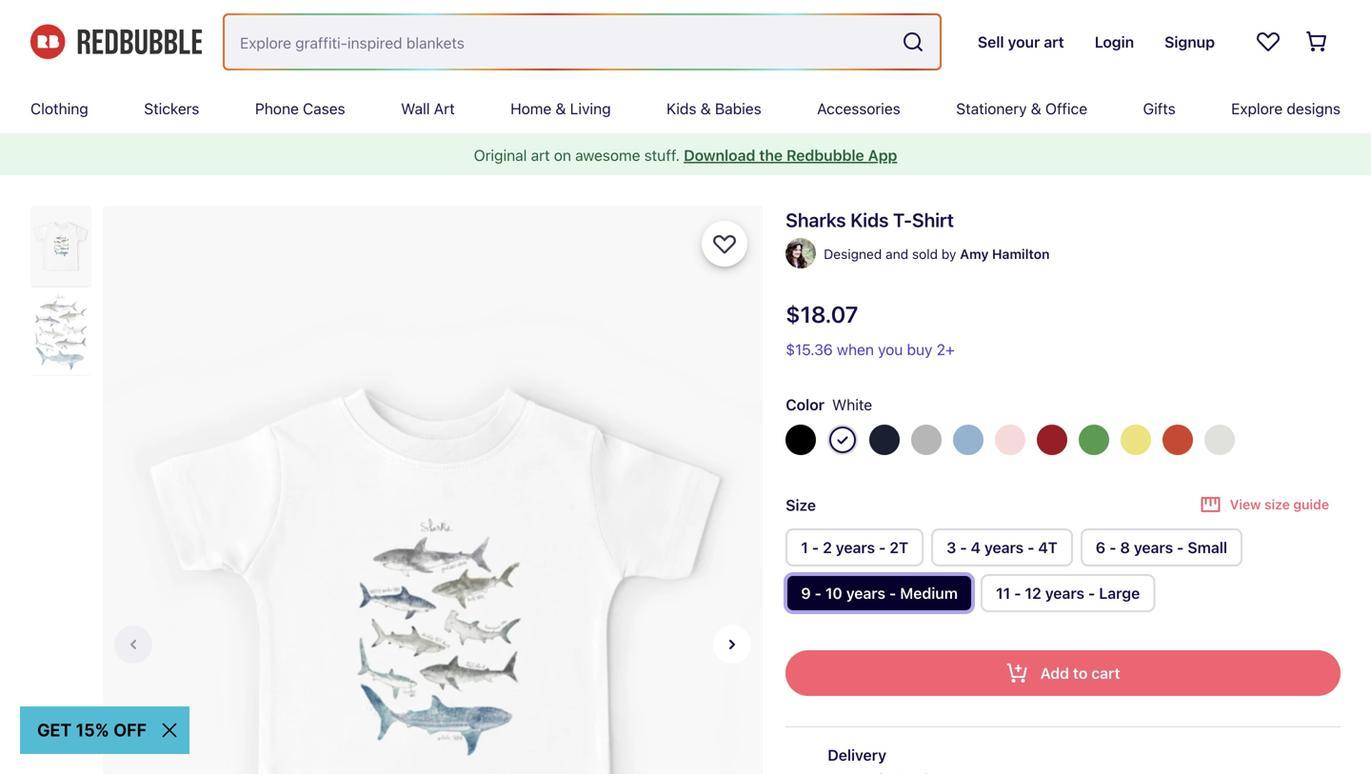 Task type: locate. For each thing, give the bounding box(es) containing it.
3 & from the left
[[1031, 100, 1042, 118]]

office
[[1046, 100, 1088, 118]]

2 horizontal spatial &
[[1031, 100, 1042, 118]]

amy hamilton link
[[960, 243, 1050, 266]]

dark blue, color element
[[870, 425, 900, 455]]

phone
[[255, 100, 299, 118]]

orange, color element
[[1163, 425, 1194, 455]]

& for home
[[556, 100, 566, 118]]

kids up original art on awesome stuff. download the redbubble app on the top of page
[[667, 100, 697, 118]]

$15.36
[[786, 340, 833, 359]]

& for kids
[[701, 100, 711, 118]]

redbubble logo image
[[30, 25, 202, 59]]

phone cases link
[[255, 84, 345, 133]]

kids
[[667, 100, 697, 118], [851, 209, 889, 231]]

light pink, color element
[[995, 425, 1026, 455]]

0 horizontal spatial &
[[556, 100, 566, 118]]

awesome
[[575, 146, 640, 164]]

color white
[[786, 396, 872, 414]]

clothing link
[[30, 84, 88, 133]]

white
[[832, 396, 872, 414]]

Search term search field
[[225, 15, 894, 69]]

app
[[868, 146, 897, 164]]

0 vertical spatial kids
[[667, 100, 697, 118]]

image 1 of 2 group
[[103, 206, 763, 774]]

light yellow, color element
[[1121, 425, 1152, 455]]

$18.07
[[786, 301, 858, 328]]

& left living
[[556, 100, 566, 118]]

size
[[786, 496, 816, 514]]

shirt
[[912, 209, 954, 231]]

buy
[[907, 340, 933, 359]]

wall art link
[[401, 84, 455, 133]]

wall art
[[401, 100, 455, 118]]

color
[[786, 396, 825, 414]]

stationery
[[956, 100, 1027, 118]]

gifts link
[[1143, 84, 1176, 133]]

babies
[[715, 100, 762, 118]]

menu bar
[[30, 84, 1341, 133]]

explore designs link
[[1232, 84, 1341, 133]]

art
[[531, 146, 550, 164]]

the
[[759, 146, 783, 164]]

t-
[[893, 209, 912, 231]]

kids left t-
[[851, 209, 889, 231]]

redbubble
[[787, 146, 864, 164]]

when
[[837, 340, 874, 359]]

None radio
[[932, 529, 1073, 567], [1081, 529, 1243, 567], [981, 574, 1155, 612], [932, 529, 1073, 567], [1081, 529, 1243, 567], [981, 574, 1155, 612]]

stickers link
[[144, 84, 199, 133]]

2 & from the left
[[701, 100, 711, 118]]

light grey, color element
[[1205, 425, 1235, 455]]

None radio
[[786, 529, 924, 567], [786, 574, 973, 612], [786, 529, 924, 567], [786, 574, 973, 612]]

clothing
[[30, 100, 88, 118]]

1 horizontal spatial &
[[701, 100, 711, 118]]

gifts
[[1143, 100, 1176, 118]]

& left babies
[[701, 100, 711, 118]]

&
[[556, 100, 566, 118], [701, 100, 711, 118], [1031, 100, 1042, 118]]

1 & from the left
[[556, 100, 566, 118]]

& left office
[[1031, 100, 1042, 118]]

None field
[[225, 15, 940, 69]]

1 horizontal spatial kids
[[851, 209, 889, 231]]



Task type: vqa. For each thing, say whether or not it's contained in the screenshot.
4.58 (1336 reviews) link
no



Task type: describe. For each thing, give the bounding box(es) containing it.
download
[[684, 146, 756, 164]]

home & living link
[[511, 84, 611, 133]]

menu bar containing clothing
[[30, 84, 1341, 133]]

amy
[[960, 246, 989, 262]]

red, color element
[[1037, 425, 1068, 455]]

original
[[474, 146, 527, 164]]

home & living
[[511, 100, 611, 118]]

0 horizontal spatial kids
[[667, 100, 697, 118]]

home
[[511, 100, 552, 118]]

$15.36 when you buy 2+
[[786, 340, 955, 359]]

original art on awesome stuff. download the redbubble app
[[474, 146, 897, 164]]

white, color element
[[828, 425, 858, 455]]

by
[[942, 246, 957, 262]]

stationery & office
[[956, 100, 1088, 118]]

& for stationery
[[1031, 100, 1042, 118]]

wall
[[401, 100, 430, 118]]

designed
[[824, 246, 882, 262]]

stuff.
[[644, 146, 680, 164]]

sharks
[[786, 209, 846, 231]]

1 vertical spatial kids
[[851, 209, 889, 231]]

delivery
[[828, 746, 887, 764]]

black, color element
[[786, 425, 816, 455]]

designs
[[1287, 100, 1341, 118]]

hamilton
[[992, 246, 1050, 262]]

cases
[[303, 100, 345, 118]]

designed and sold by amy hamilton
[[824, 246, 1050, 262]]

art
[[434, 100, 455, 118]]

heather grey, color element
[[912, 425, 942, 455]]

you
[[878, 340, 903, 359]]

size option group
[[786, 529, 1341, 620]]

explore designs
[[1232, 100, 1341, 118]]

sharks kids t-shirt
[[786, 209, 954, 231]]

stationery & office link
[[956, 84, 1088, 133]]

accessories link
[[817, 84, 901, 133]]

explore
[[1232, 100, 1283, 118]]

kids & babies link
[[667, 84, 762, 133]]

light blue, color element
[[954, 425, 984, 455]]

living
[[570, 100, 611, 118]]

2+
[[937, 340, 955, 359]]

kids & babies
[[667, 100, 762, 118]]

and
[[886, 246, 909, 262]]

sold
[[912, 246, 938, 262]]

stickers
[[144, 100, 199, 118]]

on
[[554, 146, 571, 164]]

accessories
[[817, 100, 901, 118]]

phone cases
[[255, 100, 345, 118]]

green, color element
[[1079, 425, 1110, 455]]

download the redbubble app link
[[684, 146, 897, 164]]



